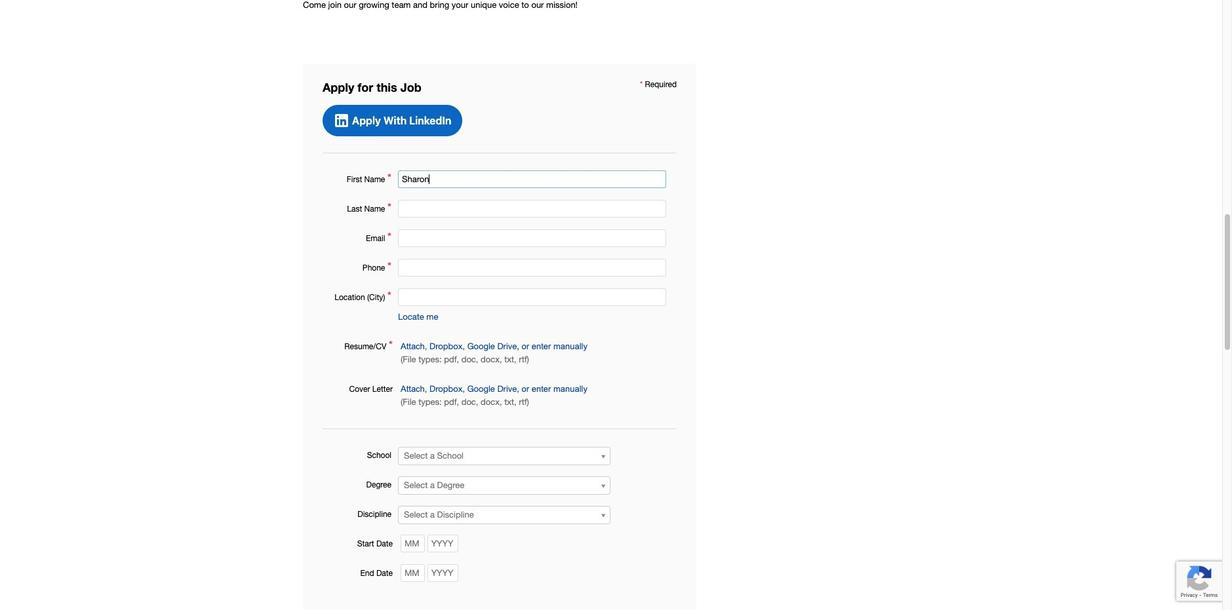 Task type: describe. For each thing, give the bounding box(es) containing it.
Education Start Year text field
[[427, 535, 458, 553]]



Task type: locate. For each thing, give the bounding box(es) containing it.
None text field
[[398, 171, 666, 189], [398, 259, 666, 277], [398, 289, 666, 307], [398, 171, 666, 189], [398, 259, 666, 277], [398, 289, 666, 307]]

Education Start Month text field
[[401, 535, 425, 553]]

None text field
[[398, 200, 666, 218], [398, 230, 666, 248], [398, 200, 666, 218], [398, 230, 666, 248]]

Education End Month text field
[[401, 565, 425, 583]]

Education End Year text field
[[427, 565, 458, 583]]



